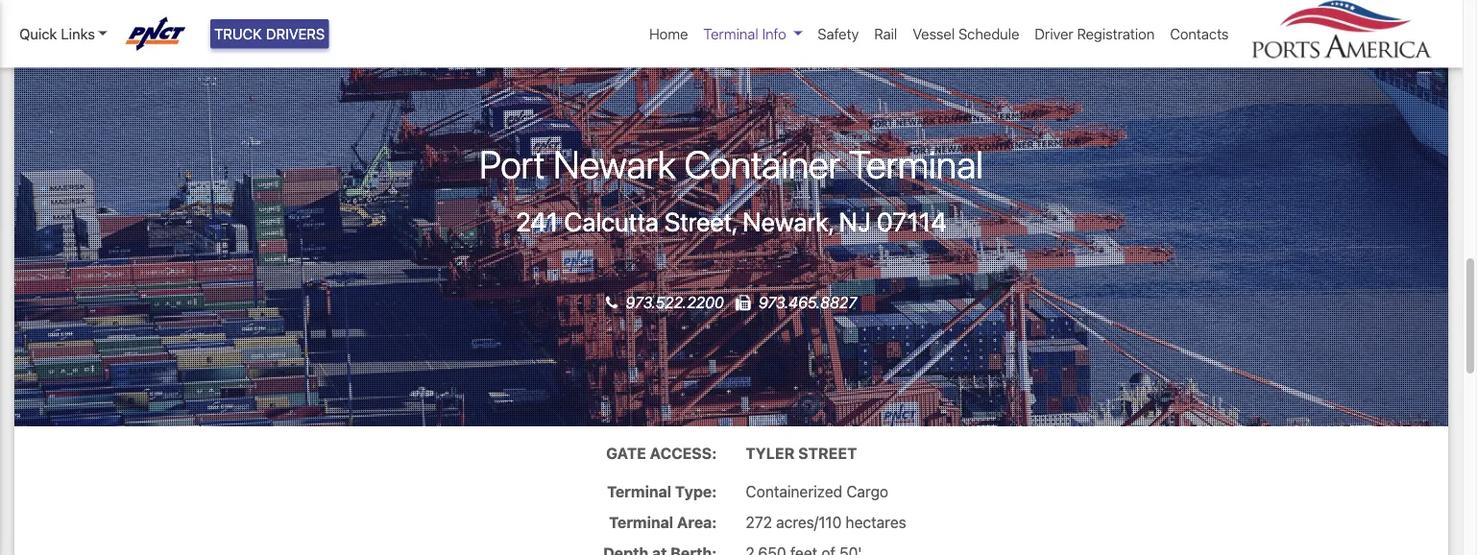 Task type: vqa. For each thing, say whether or not it's contained in the screenshot.
"its"
no



Task type: locate. For each thing, give the bounding box(es) containing it.
quick links link
[[19, 23, 107, 45]]

street
[[798, 444, 857, 462]]

access:
[[650, 444, 717, 462]]

terminal type:
[[607, 482, 717, 501]]

container
[[684, 141, 841, 186]]

973.522.2200
[[626, 294, 728, 312]]

terminal inside "link"
[[703, 25, 758, 42]]

driver
[[1035, 25, 1073, 42]]

terminal down terminal type:
[[609, 513, 673, 531]]

quick
[[19, 25, 57, 42]]

drivers
[[266, 25, 325, 42]]

terminal for terminal area:
[[609, 513, 673, 531]]

terminal area:
[[609, 513, 717, 531]]

terminal up terminal area:
[[607, 482, 671, 501]]

acres/110
[[776, 513, 842, 531]]

schedule
[[958, 25, 1019, 42]]

terminal info link
[[696, 15, 810, 52]]

registration
[[1077, 25, 1155, 42]]

street,
[[664, 205, 737, 236]]

gate
[[606, 444, 646, 462]]

tyler
[[746, 444, 795, 462]]

containerized
[[746, 482, 842, 501]]

terminal for terminal info
[[703, 25, 758, 42]]

terminal left info
[[703, 25, 758, 42]]

rail link
[[867, 15, 905, 52]]

contacts
[[1170, 25, 1229, 42]]

272
[[746, 513, 772, 531]]

terminal
[[703, 25, 758, 42], [849, 141, 983, 186], [607, 482, 671, 501], [609, 513, 673, 531]]

241
[[516, 205, 558, 236]]

07114
[[877, 205, 947, 236]]

type:
[[675, 482, 717, 501]]

safety
[[818, 25, 859, 42]]

tyler street
[[746, 444, 857, 462]]



Task type: describe. For each thing, give the bounding box(es) containing it.
vessel schedule link
[[905, 15, 1027, 52]]

port newark container terminal
[[479, 141, 983, 186]]

vessel schedule
[[913, 25, 1019, 42]]

newark
[[553, 141, 676, 186]]

truck drivers link
[[210, 19, 329, 48]]

home link
[[642, 15, 696, 52]]

vessel
[[913, 25, 955, 42]]

driver registration
[[1035, 25, 1155, 42]]

rail
[[874, 25, 897, 42]]

home
[[649, 25, 688, 42]]

272 acres/110 hectares
[[746, 513, 906, 531]]

truck drivers
[[214, 25, 325, 42]]

info
[[762, 25, 786, 42]]

truck
[[214, 25, 262, 42]]

terminal for terminal type:
[[607, 482, 671, 501]]

nj
[[839, 205, 871, 236]]

newark,
[[742, 205, 833, 236]]

contacts link
[[1162, 15, 1236, 52]]

hectares
[[846, 513, 906, 531]]

calcutta
[[564, 205, 659, 236]]

driver registration link
[[1027, 15, 1162, 52]]

area:
[[677, 513, 717, 531]]

quick links
[[19, 25, 95, 42]]

links
[[61, 25, 95, 42]]

safety link
[[810, 15, 867, 52]]

port
[[479, 141, 545, 186]]

241 calcutta street,                         newark, nj 07114
[[516, 205, 947, 236]]

973.465.8827
[[758, 294, 857, 312]]

gate access:
[[606, 444, 717, 462]]

terminal up 07114
[[849, 141, 983, 186]]

cargo
[[846, 482, 888, 501]]

terminal info
[[703, 25, 786, 42]]

containerized cargo
[[746, 482, 888, 501]]



